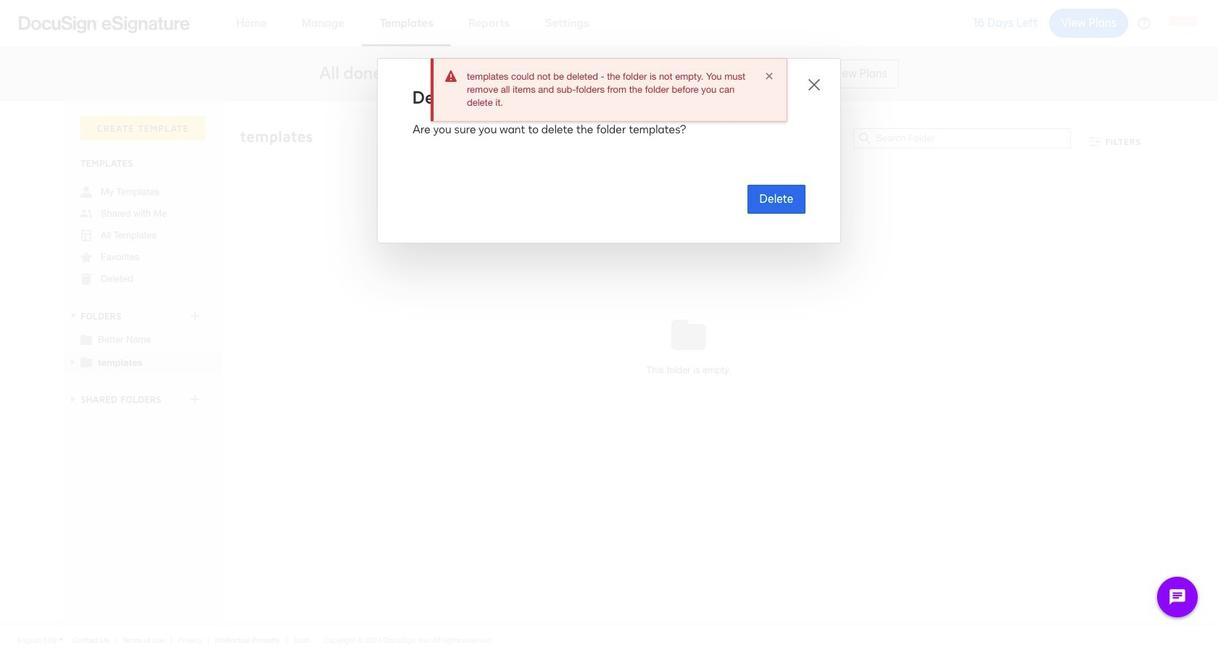 Task type: locate. For each thing, give the bounding box(es) containing it.
docusign esignature image
[[19, 16, 190, 33]]

folder image
[[80, 334, 92, 345], [80, 356, 92, 368]]

1 vertical spatial folder image
[[80, 356, 92, 368]]

status
[[467, 70, 753, 110]]

user image
[[80, 186, 92, 198]]

0 vertical spatial folder image
[[80, 334, 92, 345]]

1 folder image from the top
[[80, 334, 92, 345]]

templates image
[[80, 230, 92, 241]]



Task type: describe. For each thing, give the bounding box(es) containing it.
Search Folder text field
[[876, 129, 1071, 148]]

more info region
[[0, 624, 1218, 656]]

trash image
[[80, 273, 92, 285]]

view folders image
[[67, 310, 79, 322]]

2 folder image from the top
[[80, 356, 92, 368]]

shared image
[[80, 208, 92, 220]]

star filled image
[[80, 252, 92, 263]]



Task type: vqa. For each thing, say whether or not it's contained in the screenshot.
Your uploaded profile image
no



